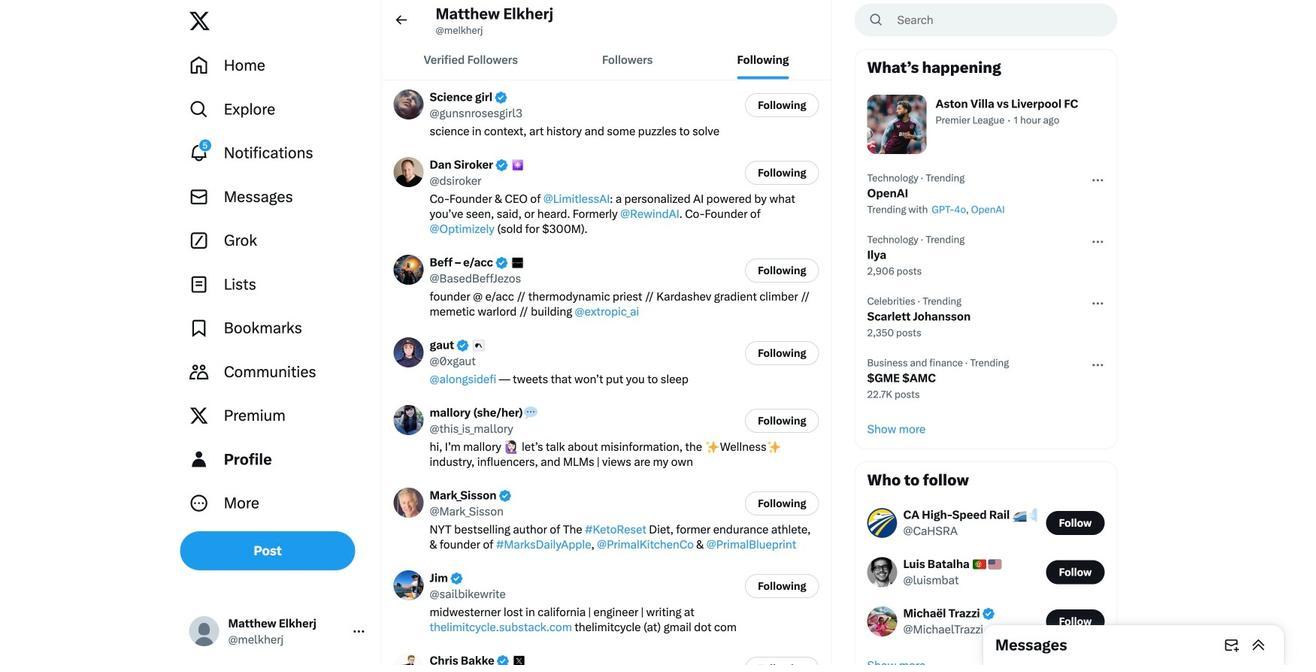 Task type: vqa. For each thing, say whether or not it's contained in the screenshot.
"🇺🇸" "image"
yes



Task type: locate. For each thing, give the bounding box(es) containing it.
💬 image
[[524, 407, 538, 420]]

✨ image
[[706, 441, 720, 454], [768, 441, 781, 454]]

🇵🇹 image
[[974, 558, 987, 572]]

0 horizontal spatial ✨ image
[[706, 441, 720, 454]]

tab list
[[382, 40, 832, 80]]

1 horizontal spatial ✨ image
[[768, 441, 781, 454]]

2 ✨ image from the left
[[768, 441, 781, 454]]

primary navigation
[[180, 44, 375, 526]]

verified account image
[[494, 91, 508, 105], [495, 158, 509, 172], [495, 256, 509, 270], [456, 339, 470, 353], [498, 489, 512, 503], [450, 572, 464, 586], [982, 607, 996, 622]]

🚄 image
[[1014, 509, 1027, 522]]

verified account image
[[496, 655, 510, 666]]

💨 image
[[1029, 509, 1043, 522]]



Task type: describe. For each thing, give the bounding box(es) containing it.
Search search field
[[855, 3, 1118, 36]]

🇺🇸 image
[[989, 558, 1002, 572]]

1 ✨ image from the left
[[706, 441, 720, 454]]

🙋🏻‍♀️ image
[[505, 441, 519, 454]]

Search query text field
[[889, 4, 1118, 36]]

home timeline element
[[382, 0, 832, 666]]

who to follow section
[[856, 463, 1118, 666]]



